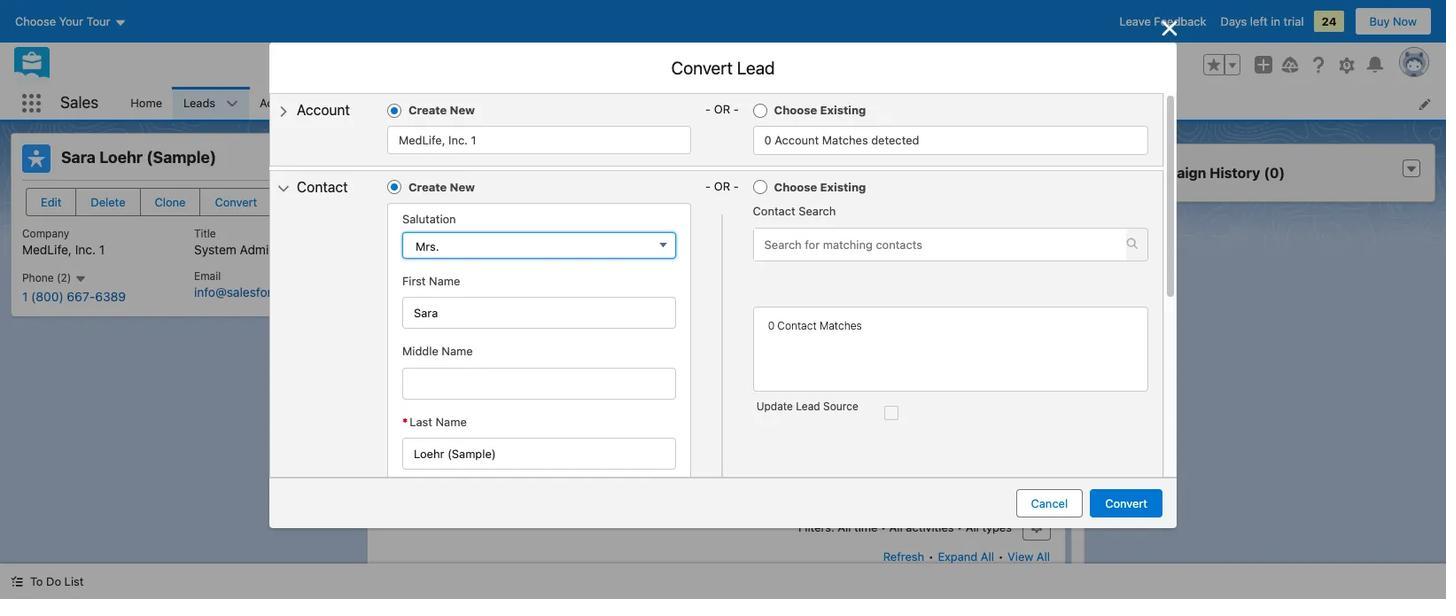 Task type: vqa. For each thing, say whether or not it's contained in the screenshot.
bottom salesforce.com - 35 Widgets (Sample)
no



Task type: locate. For each thing, give the bounding box(es) containing it.
the
[[917, 298, 935, 312]]

0 vertical spatial 0
[[765, 133, 772, 147]]

save
[[735, 298, 761, 312]]

0 vertical spatial medlife,
[[399, 133, 445, 147]]

matches
[[823, 133, 869, 147], [820, 319, 862, 333]]

clone
[[155, 195, 186, 209]]

1 vertical spatial edit
[[682, 231, 703, 244]]

text default image down account dropdown button
[[278, 182, 290, 195]]

name right middle
[[442, 344, 473, 358]]

or for account
[[714, 102, 731, 116]]

create up the medlife, inc. 1
[[409, 103, 447, 117]]

name for last name
[[436, 415, 467, 429]]

existing up "search"
[[821, 180, 866, 194]]

all
[[838, 521, 852, 535], [890, 521, 903, 535], [966, 521, 980, 535], [981, 550, 995, 564], [1037, 550, 1051, 564]]

Middle Name text field
[[403, 368, 677, 400]]

create new up the medlife, inc. 1
[[409, 103, 475, 117]]

1 vertical spatial convert
[[215, 195, 257, 209]]

lead left source
[[796, 400, 821, 413]]

0 horizontal spatial account
[[297, 102, 350, 118]]

1 left (800)
[[22, 289, 28, 304]]

text default image
[[278, 182, 290, 195], [11, 576, 23, 588]]

matches down reports link
[[823, 133, 869, 147]]

• right time
[[881, 521, 887, 535]]

2 create new from the top
[[409, 180, 475, 194]]

text default image inside to do list button
[[11, 576, 23, 588]]

1 horizontal spatial title
[[386, 262, 408, 276]]

save their contact information to the lead record make a plan for your outreach (for example, how many times will you reach out? what's your pitch?)
[[735, 298, 1037, 347]]

1 - or - from the top
[[706, 102, 739, 116]]

contact search
[[753, 204, 836, 218]]

your down the (for
[[915, 333, 939, 347]]

for down contact
[[803, 315, 819, 330]]

0 vertical spatial system
[[194, 242, 237, 257]]

list
[[120, 87, 1447, 120]]

trial
[[1284, 14, 1305, 28]]

1 vertical spatial text default image
[[11, 576, 23, 588]]

1 vertical spatial 0
[[768, 319, 775, 333]]

1 horizontal spatial text default image
[[278, 182, 290, 195]]

1 horizontal spatial administrator
[[431, 281, 509, 296]]

- or - down path options list box
[[706, 179, 739, 193]]

0 vertical spatial info@salesforce.gov link
[[194, 285, 310, 300]]

2 vertical spatial contact
[[778, 319, 817, 333]]

view
[[1008, 550, 1034, 564]]

medlife, down contacts list item
[[399, 133, 445, 147]]

1 vertical spatial new
[[450, 180, 475, 194]]

edit
[[41, 195, 61, 209], [682, 231, 703, 244]]

1 up 6389 in the left of the page
[[99, 242, 105, 257]]

inc. inside button
[[449, 133, 468, 147]]

1 vertical spatial existing
[[821, 180, 866, 194]]

convert up forecasts
[[672, 58, 733, 78]]

administrator
[[240, 242, 317, 257], [431, 281, 509, 296]]

1 vertical spatial medlife,
[[22, 242, 72, 257]]

account
[[297, 102, 350, 118], [775, 133, 819, 147]]

email
[[194, 270, 221, 283], [386, 305, 412, 319]]

refresh
[[884, 550, 925, 564]]

new up the medlife, inc. 1
[[450, 103, 475, 117]]

choose up 0 account matches detected
[[775, 103, 818, 117]]

choose existing up "search"
[[775, 180, 866, 194]]

name for first name
[[429, 274, 460, 288]]

refresh • expand all • view all
[[884, 550, 1051, 564]]

0 vertical spatial inc.
[[449, 133, 468, 147]]

1 vertical spatial name
[[442, 344, 473, 358]]

1 horizontal spatial your
[[915, 333, 939, 347]]

1 vertical spatial contact
[[753, 204, 796, 218]]

email down first
[[386, 305, 412, 319]]

0 vertical spatial choose existing
[[775, 103, 866, 117]]

title
[[194, 227, 216, 240], [386, 262, 408, 276]]

tab list
[[382, 428, 1051, 463]]

medlife,
[[399, 133, 445, 147], [22, 242, 72, 257]]

0 vertical spatial title system administrator
[[194, 227, 317, 257]]

0 horizontal spatial edit
[[41, 195, 61, 209]]

leads list item
[[173, 87, 249, 120]]

inc. up 667- in the left of the page
[[75, 242, 96, 257]]

create
[[409, 103, 447, 117], [409, 180, 447, 194]]

0 horizontal spatial inc.
[[75, 242, 96, 257]]

clone button
[[140, 188, 201, 216]]

1 vertical spatial inc.
[[75, 242, 96, 257]]

existing for contact
[[821, 180, 866, 194]]

information
[[837, 298, 900, 312]]

accounts link
[[249, 87, 321, 120]]

2 choose existing from the top
[[775, 180, 866, 194]]

leads.
[[817, 263, 851, 276]]

contact inside dropdown button
[[297, 179, 348, 195]]

title down clone button
[[194, 227, 216, 240]]

qualify
[[713, 263, 753, 276]]

create up salutation
[[409, 180, 447, 194]]

all right time
[[890, 521, 903, 535]]

edit up company at left
[[41, 195, 61, 209]]

title down key
[[386, 262, 408, 276]]

0 vertical spatial create
[[409, 103, 447, 117]]

text default image left to
[[11, 576, 23, 588]]

1 vertical spatial system
[[386, 281, 428, 296]]

convert button
[[200, 188, 272, 216], [1091, 489, 1163, 518]]

account button
[[267, 90, 361, 129]]

create new up salutation
[[409, 180, 475, 194]]

0 horizontal spatial text default image
[[11, 576, 23, 588]]

time
[[855, 521, 878, 535]]

for inside save their contact information to the lead record make a plan for your outreach (for example, how many times will you reach out? what's your pitch?)
[[803, 315, 819, 330]]

all left time
[[838, 521, 852, 535]]

1 existing from the top
[[821, 103, 866, 117]]

2 vertical spatial 1
[[22, 289, 28, 304]]

0 vertical spatial name
[[429, 274, 460, 288]]

choose up contact search
[[775, 180, 818, 194]]

for down contact search
[[774, 229, 792, 244]]

0 horizontal spatial lead
[[737, 58, 775, 78]]

out?
[[846, 333, 870, 347]]

company medlife, inc. 1
[[22, 227, 105, 257]]

contact for contact
[[297, 179, 348, 195]]

group
[[1204, 54, 1241, 75]]

do
[[46, 575, 61, 589]]

0 horizontal spatial text default image
[[278, 105, 290, 118]]

many
[[1007, 315, 1037, 330]]

choose
[[775, 103, 818, 117], [775, 180, 818, 194]]

2 horizontal spatial text default image
[[1406, 163, 1419, 175]]

0 vertical spatial your
[[822, 315, 846, 330]]

feedback
[[1155, 14, 1207, 28]]

edit link
[[682, 230, 703, 244]]

1 down opportunities link
[[471, 133, 477, 147]]

1 horizontal spatial 1
[[99, 242, 105, 257]]

path options list box
[[421, 145, 1051, 173]]

mrs. button
[[403, 232, 677, 259]]

• up the expand
[[958, 521, 963, 535]]

email down clone button
[[194, 270, 221, 283]]

choose existing up 0 account matches detected
[[775, 103, 866, 117]]

contact inside status
[[778, 319, 817, 333]]

1 horizontal spatial account
[[775, 133, 819, 147]]

1
[[471, 133, 477, 147], [99, 242, 105, 257], [22, 289, 28, 304]]

new up salutation
[[450, 180, 475, 194]]

1 vertical spatial lead
[[796, 400, 821, 413]]

0 vertical spatial matches
[[823, 133, 869, 147]]

title system administrator up email info@salesforce.gov
[[194, 227, 317, 257]]

1 horizontal spatial edit
[[682, 231, 703, 244]]

1 vertical spatial text default image
[[1406, 163, 1419, 175]]

convert right cancel
[[1106, 496, 1148, 511]]

1 vertical spatial create
[[409, 180, 447, 194]]

1 create new from the top
[[409, 103, 475, 117]]

0 inside status
[[768, 319, 775, 333]]

0 vertical spatial new
[[450, 103, 475, 117]]

1 choose from the top
[[775, 103, 818, 117]]

1 or from the top
[[714, 102, 731, 116]]

middle name
[[403, 344, 473, 358]]

0 vertical spatial lead
[[737, 58, 775, 78]]

0 vertical spatial convert
[[672, 58, 733, 78]]

last name
[[410, 415, 467, 429]]

dashboards
[[731, 96, 796, 110]]

1 vertical spatial account
[[775, 133, 819, 147]]

1 vertical spatial choose existing
[[775, 180, 866, 194]]

title system administrator
[[194, 227, 317, 257], [386, 262, 509, 296]]

administrator up email info@salesforce.gov
[[240, 242, 317, 257]]

0 vertical spatial account
[[297, 102, 350, 118]]

for
[[774, 229, 792, 244], [803, 315, 819, 330]]

matches up reach
[[820, 319, 862, 333]]

choose existing for account
[[775, 103, 866, 117]]

2 new from the top
[[450, 180, 475, 194]]

new
[[450, 103, 475, 117], [450, 180, 475, 194]]

medlife, inside "medlife, inc. 1" button
[[399, 133, 445, 147]]

0 horizontal spatial for
[[774, 229, 792, 244]]

1 vertical spatial convert button
[[1091, 489, 1163, 518]]

or for contact
[[714, 179, 731, 193]]

- or - down convert lead
[[706, 102, 739, 116]]

-
[[706, 102, 711, 116], [734, 102, 739, 116], [706, 179, 711, 193], [734, 179, 739, 193]]

2 existing from the top
[[821, 180, 866, 194]]

1 vertical spatial matches
[[820, 319, 862, 333]]

history
[[1210, 165, 1261, 181]]

0 vertical spatial text default image
[[278, 182, 290, 195]]

0 down dashboards link
[[765, 133, 772, 147]]

leads
[[184, 96, 216, 110]]

key
[[382, 229, 405, 244]]

1 horizontal spatial inc.
[[449, 133, 468, 147]]

filters:
[[799, 521, 835, 535]]

2 horizontal spatial 1
[[471, 133, 477, 147]]

existing
[[821, 103, 866, 117], [821, 180, 866, 194]]

0 vertical spatial email
[[194, 270, 221, 283]]

1 horizontal spatial system
[[386, 281, 428, 296]]

inc. down opportunities link
[[449, 133, 468, 147]]

name right first
[[429, 274, 460, 288]]

existing up 0 account matches detected
[[821, 103, 866, 117]]

0 vertical spatial text default image
[[278, 105, 290, 118]]

1 vertical spatial email
[[386, 305, 412, 319]]

1 new from the top
[[450, 103, 475, 117]]

0 horizontal spatial your
[[822, 315, 846, 330]]

first name
[[403, 274, 460, 288]]

0 vertical spatial for
[[774, 229, 792, 244]]

0 horizontal spatial email
[[194, 270, 221, 283]]

0 vertical spatial - or -
[[706, 102, 739, 116]]

0 horizontal spatial administrator
[[240, 242, 317, 257]]

email for email info@salesforce.gov
[[194, 270, 221, 283]]

1 horizontal spatial for
[[803, 315, 819, 330]]

types
[[983, 521, 1012, 535]]

0 vertical spatial create new
[[409, 103, 475, 117]]

1 horizontal spatial lead
[[796, 400, 821, 413]]

quotes
[[926, 96, 965, 110]]

2 vertical spatial text default image
[[1127, 238, 1139, 250]]

contact up you
[[778, 319, 817, 333]]

title system administrator down mrs.
[[386, 262, 509, 296]]

0 vertical spatial contact
[[297, 179, 348, 195]]

1 horizontal spatial info@salesforce.gov
[[386, 324, 501, 339]]

1 horizontal spatial email
[[386, 305, 412, 319]]

text default image inside account dropdown button
[[278, 105, 290, 118]]

dashboards link
[[721, 87, 806, 120]]

1 inside company medlife, inc. 1
[[99, 242, 105, 257]]

1 vertical spatial your
[[915, 333, 939, 347]]

0 up the will
[[768, 319, 775, 333]]

contact up guidance for success on the top
[[753, 204, 796, 218]]

calendar list item
[[554, 87, 647, 120]]

0 vertical spatial edit
[[41, 195, 61, 209]]

cancel
[[1032, 496, 1068, 511]]

0 horizontal spatial info@salesforce.gov link
[[194, 285, 310, 300]]

1 vertical spatial - or -
[[706, 179, 739, 193]]

convert button right cancel
[[1091, 489, 1163, 518]]

1 vertical spatial or
[[714, 179, 731, 193]]

company
[[22, 227, 69, 240]]

2 or from the top
[[714, 179, 731, 193]]

2 - or - from the top
[[706, 179, 739, 193]]

pitch?)
[[942, 333, 980, 347]]

medlife, down company at left
[[22, 242, 72, 257]]

text default image
[[278, 105, 290, 118], [1406, 163, 1419, 175], [1127, 238, 1139, 250]]

0 vertical spatial title
[[194, 227, 216, 240]]

edit left guidance
[[682, 231, 703, 244]]

0 horizontal spatial convert button
[[200, 188, 272, 216]]

text default image inside contact dropdown button
[[278, 182, 290, 195]]

contact down account dropdown button
[[297, 179, 348, 195]]

administrator right first
[[431, 281, 509, 296]]

to
[[30, 575, 43, 589]]

name right 'last'
[[436, 415, 467, 429]]

convert button right clone
[[200, 188, 272, 216]]

or down path options list box
[[714, 179, 731, 193]]

key fields
[[382, 229, 444, 244]]

• left the expand
[[929, 550, 934, 564]]

0
[[765, 133, 772, 147], [768, 319, 775, 333]]

0 vertical spatial choose
[[775, 103, 818, 117]]

- or -
[[706, 102, 739, 116], [706, 179, 739, 193]]

fields
[[408, 229, 444, 244]]

contacts link
[[344, 87, 413, 120]]

system up email info@salesforce.gov
[[194, 242, 237, 257]]

0 vertical spatial existing
[[821, 103, 866, 117]]

days left in trial
[[1221, 14, 1305, 28]]

1 horizontal spatial convert button
[[1091, 489, 1163, 518]]

1 vertical spatial create new
[[409, 180, 475, 194]]

dashboards list item
[[721, 87, 829, 120]]

info@salesforce.gov link
[[194, 285, 310, 300], [386, 324, 501, 339]]

lead up dashboards
[[737, 58, 775, 78]]

text default image for to do list
[[11, 576, 23, 588]]

2 vertical spatial name
[[436, 415, 467, 429]]

your up reach
[[822, 315, 846, 330]]

or right forecasts
[[714, 102, 731, 116]]

- or - for account
[[706, 102, 739, 116]]

1 horizontal spatial info@salesforce.gov link
[[386, 324, 501, 339]]

medlife, inc. 1 button
[[399, 127, 691, 154]]

0 vertical spatial administrator
[[240, 242, 317, 257]]

system down mrs.
[[386, 281, 428, 296]]

matches inside status
[[820, 319, 862, 333]]

None text field
[[403, 438, 677, 470]]

0 vertical spatial info@salesforce.gov
[[194, 285, 310, 300]]

middle
[[403, 344, 439, 358]]

:
[[459, 193, 463, 208]]

convert right clone
[[215, 195, 257, 209]]

all right view
[[1037, 550, 1051, 564]]

update lead source
[[757, 400, 859, 413]]

0 horizontal spatial title system administrator
[[194, 227, 317, 257]]

to do list
[[30, 575, 84, 589]]

2 horizontal spatial convert
[[1106, 496, 1148, 511]]

0 horizontal spatial convert
[[215, 195, 257, 209]]

0 horizontal spatial info@salesforce.gov
[[194, 285, 310, 300]]

medlife, inside company medlife, inc. 1
[[22, 242, 72, 257]]

1 vertical spatial title system administrator
[[386, 262, 509, 296]]

1 vertical spatial 1
[[99, 242, 105, 257]]

1 choose existing from the top
[[775, 103, 866, 117]]

update
[[757, 400, 793, 413]]

choose existing
[[775, 103, 866, 117], [775, 180, 866, 194]]

or
[[714, 102, 731, 116], [714, 179, 731, 193]]

1 vertical spatial for
[[803, 315, 819, 330]]

2 choose from the top
[[775, 180, 818, 194]]

list containing home
[[120, 87, 1447, 120]]

email inside email info@salesforce.gov
[[194, 270, 221, 283]]

0 for 0 contact matches
[[768, 319, 775, 333]]

to
[[903, 298, 914, 312]]

quotes list item
[[916, 87, 999, 120]]



Task type: describe. For each thing, give the bounding box(es) containing it.
0 vertical spatial convert button
[[200, 188, 272, 216]]

times
[[735, 333, 765, 347]]

view all link
[[1007, 543, 1051, 571]]

1 create from the top
[[409, 103, 447, 117]]

left
[[1251, 14, 1268, 28]]

(0)
[[1265, 165, 1286, 181]]

a
[[767, 315, 774, 330]]

reports
[[840, 96, 882, 110]]

accounts list item
[[249, 87, 344, 120]]

salutation
[[403, 212, 456, 226]]

reports link
[[829, 87, 893, 120]]

reach
[[812, 333, 843, 347]]

inc. inside company medlife, inc. 1
[[75, 242, 96, 257]]

medlife, inc. 1
[[399, 133, 477, 147]]

text default image for contact
[[278, 182, 290, 195]]

contact
[[792, 298, 834, 312]]

1 vertical spatial info@salesforce.gov
[[386, 324, 501, 339]]

1 (800) 667-6389
[[22, 289, 126, 304]]

home link
[[120, 87, 173, 120]]

accounts
[[260, 96, 310, 110]]

working
[[465, 193, 513, 208]]

1 vertical spatial info@salesforce.gov link
[[386, 324, 501, 339]]

buy now
[[1370, 14, 1418, 28]]

expand all button
[[938, 543, 996, 571]]

1 vertical spatial administrator
[[431, 281, 509, 296]]

home
[[131, 96, 162, 110]]

edit button
[[26, 188, 77, 216]]

1 horizontal spatial convert
[[672, 58, 733, 78]]

First Name text field
[[403, 297, 677, 329]]

2 create from the top
[[409, 180, 447, 194]]

forecasts
[[657, 96, 710, 110]]

guidance
[[713, 229, 771, 244]]

Contact Search text field
[[754, 228, 1127, 260]]

delete button
[[76, 188, 141, 216]]

qualify promising leads.
[[713, 263, 851, 276]]

quotes link
[[916, 87, 976, 120]]

loehr
[[99, 148, 143, 167]]

make
[[735, 315, 764, 330]]

0 horizontal spatial 1
[[22, 289, 28, 304]]

leave feedback link
[[1120, 14, 1207, 28]]

0 account matches detected
[[765, 133, 920, 147]]

0 horizontal spatial title
[[194, 227, 216, 240]]

(sample)
[[147, 148, 216, 167]]

choose for contact
[[775, 180, 818, 194]]

their
[[764, 298, 789, 312]]

guidance for success
[[713, 229, 846, 244]]

account inside account dropdown button
[[297, 102, 350, 118]]

- or - for contact
[[706, 179, 739, 193]]

lead
[[938, 298, 961, 312]]

667-
[[67, 289, 95, 304]]

name for middle name
[[442, 344, 473, 358]]

1 inside button
[[471, 133, 477, 147]]

edit inside button
[[41, 195, 61, 209]]

choose existing for contact
[[775, 180, 866, 194]]

activities
[[906, 521, 954, 535]]

buy now button
[[1355, 7, 1433, 35]]

reports list item
[[829, 87, 916, 120]]

existing for account
[[821, 103, 866, 117]]

contact button
[[267, 168, 359, 207]]

last
[[410, 415, 433, 429]]

list
[[64, 575, 84, 589]]

calendar
[[565, 96, 613, 110]]

all right the expand
[[981, 550, 995, 564]]

sara loehr (sample)
[[61, 148, 216, 167]]

record
[[965, 298, 1000, 312]]

success
[[795, 229, 846, 244]]

status : working
[[421, 193, 513, 208]]

sara
[[61, 148, 96, 167]]

to do list button
[[0, 564, 94, 599]]

matches for account
[[823, 133, 869, 147]]

detected
[[872, 133, 920, 147]]

mrs.
[[416, 239, 439, 253]]

contact for contact search
[[753, 204, 796, 218]]

1 (800) 667-6389 link
[[22, 289, 126, 304]]

status
[[421, 193, 459, 208]]

1 horizontal spatial text default image
[[1127, 238, 1139, 250]]

1 horizontal spatial title system administrator
[[386, 262, 509, 296]]

you
[[789, 333, 809, 347]]

opportunities link
[[437, 87, 531, 120]]

all left types
[[966, 521, 980, 535]]

*
[[403, 415, 408, 429]]

lead for update
[[796, 400, 821, 413]]

convert lead
[[672, 58, 775, 78]]

matches for contact
[[820, 319, 862, 333]]

leave
[[1120, 14, 1152, 28]]

• left view
[[999, 550, 1004, 564]]

6389
[[95, 289, 126, 304]]

opportunities
[[447, 96, 521, 110]]

email info@salesforce.gov
[[194, 270, 310, 300]]

first
[[403, 274, 426, 288]]

delete
[[91, 195, 125, 209]]

campaign history (0)
[[1137, 165, 1286, 181]]

contacts list item
[[344, 87, 437, 120]]

now
[[1394, 14, 1418, 28]]

choose for account
[[775, 103, 818, 117]]

cancel button
[[1017, 489, 1084, 518]]

(800)
[[31, 289, 64, 304]]

refresh button
[[883, 543, 926, 571]]

phone
[[386, 348, 417, 362]]

lead image
[[22, 145, 51, 173]]

example,
[[927, 315, 976, 330]]

calendar link
[[554, 87, 624, 120]]

0 contact matches
[[768, 319, 862, 333]]

expand
[[938, 550, 978, 564]]

leads link
[[173, 87, 226, 120]]

email for email
[[386, 305, 412, 319]]

in
[[1272, 14, 1281, 28]]

promising
[[757, 263, 814, 276]]

will
[[768, 333, 786, 347]]

sales
[[60, 93, 99, 112]]

opportunities list item
[[437, 87, 554, 120]]

1 vertical spatial title
[[386, 262, 408, 276]]

filters: all time • all activities • all types
[[799, 521, 1012, 535]]

0 contact matches status
[[753, 307, 1149, 392]]

2 vertical spatial convert
[[1106, 496, 1148, 511]]

leave feedback
[[1120, 14, 1207, 28]]

lead for convert
[[737, 58, 775, 78]]

0 for 0 account matches detected
[[765, 133, 772, 147]]

0 horizontal spatial system
[[194, 242, 237, 257]]



